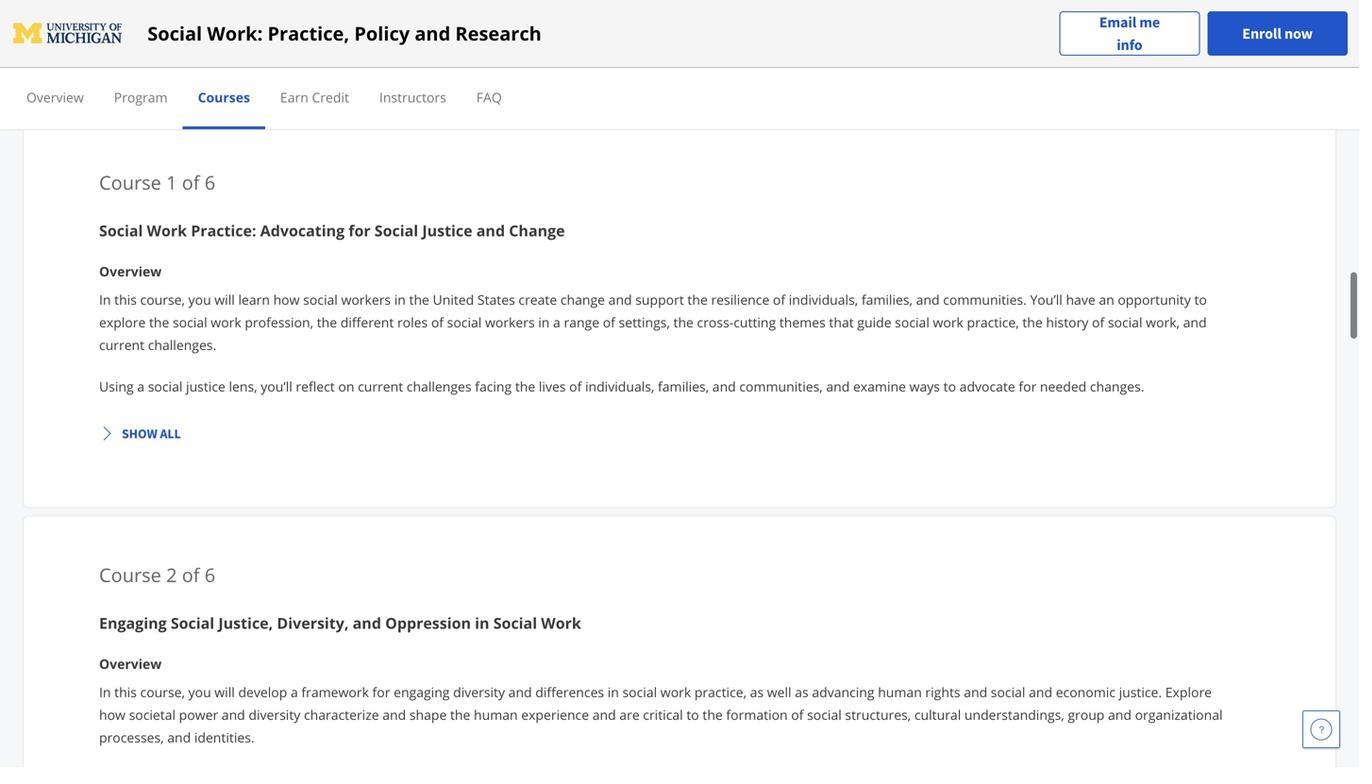 Task type: describe. For each thing, give the bounding box(es) containing it.
cultural
[[915, 706, 961, 724]]

social down course 1 of 6
[[99, 220, 143, 240]]

social up are
[[623, 683, 657, 701]]

you'll
[[1030, 290, 1063, 308]]

month
[[703, 33, 779, 63]]

challenges.
[[148, 336, 216, 354]]

2
[[166, 562, 177, 588]]

change
[[509, 220, 565, 240]]

have
[[1066, 290, 1096, 308]]

lives
[[539, 377, 566, 395]]

formation
[[726, 706, 788, 724]]

0 horizontal spatial work
[[147, 220, 187, 240]]

overview inside the 'certificate menu' element
[[26, 88, 84, 106]]

explore
[[99, 313, 146, 331]]

course, for societal
[[140, 683, 185, 701]]

social work practice: advocating for social justice and change
[[99, 220, 565, 240]]

enroll now
[[1242, 24, 1313, 43]]

and down justice.
[[1108, 706, 1132, 724]]

of right lives
[[569, 377, 582, 395]]

social left work: on the top left
[[147, 20, 202, 46]]

social down advancing
[[807, 706, 842, 724]]

0 horizontal spatial workers
[[341, 290, 391, 308]]

justice,
[[218, 613, 273, 633]]

social down "an"
[[1108, 313, 1143, 331]]

guide
[[857, 313, 892, 331]]

profession,
[[245, 313, 313, 331]]

and left communities.
[[916, 290, 940, 308]]

learn
[[238, 290, 270, 308]]

and left communities,
[[712, 377, 736, 395]]

earn credit
[[280, 88, 349, 106]]

in right courses
[[588, 33, 610, 63]]

faq link
[[476, 88, 502, 106]]

shape
[[410, 706, 447, 724]]

1 horizontal spatial current
[[358, 377, 403, 395]]

6 left month
[[685, 33, 697, 63]]

well
[[767, 683, 792, 701]]

reflect
[[296, 377, 335, 395]]

courses link
[[198, 88, 250, 106]]

you'll
[[261, 377, 292, 395]]

develop
[[238, 683, 287, 701]]

work,
[[1146, 313, 1180, 331]]

practice, inside in this course, you will develop a framework for engaging diversity and differences in social work practice, as well as advancing human rights and social and economic justice. explore how societal power and diversity characterize and shape the human experience and are critical to the formation of social structures, cultural understandings, group and organizational processes, and identities.
[[695, 683, 747, 701]]

email
[[1099, 13, 1137, 32]]

1 horizontal spatial human
[[878, 683, 922, 701]]

0 vertical spatial for
[[349, 220, 371, 240]]

social up challenges.
[[173, 313, 207, 331]]

of up themes
[[773, 290, 785, 308]]

the down you'll
[[1023, 313, 1043, 331]]

and up "understandings,"
[[1029, 683, 1053, 701]]

lens,
[[229, 377, 257, 395]]

in this course, you will develop a framework for engaging diversity and differences in social work practice, as well as advancing human rights and social and economic justice. explore how societal power and diversity characterize and shape the human experience and are critical to the formation of social structures, cultural understandings, group and organizational processes, and identities.
[[99, 683, 1223, 746]]

course 1 of 6
[[99, 169, 215, 195]]

certificate menu element
[[11, 68, 1348, 129]]

of right roles
[[431, 313, 444, 331]]

and right policy
[[415, 20, 450, 46]]

social right "oppression"
[[493, 613, 537, 633]]

the right shape
[[450, 706, 470, 724]]

of inside in this course, you will develop a framework for engaging diversity and differences in social work practice, as well as advancing human rights and social and economic justice. explore how societal power and diversity characterize and shape the human experience and are critical to the formation of social structures, cultural understandings, group and organizational processes, and identities.
[[791, 706, 804, 724]]

course, for the
[[140, 290, 185, 308]]

email me info
[[1099, 13, 1160, 54]]

course for course 1 of 6
[[99, 169, 161, 195]]

to inside in this course, you will develop a framework for engaging diversity and differences in social work practice, as well as advancing human rights and social and economic justice. explore how societal power and diversity characterize and shape the human experience and are critical to the formation of social structures, cultural understandings, group and organizational processes, and identities.
[[687, 706, 699, 724]]

advocating
[[260, 220, 345, 240]]

history
[[1046, 313, 1089, 331]]

societal
[[129, 706, 176, 724]]

structures,
[[845, 706, 911, 724]]

courses
[[495, 33, 582, 63]]

0 horizontal spatial families,
[[658, 377, 709, 395]]

and right rights
[[964, 683, 987, 701]]

are
[[619, 706, 640, 724]]

and left shape
[[383, 706, 406, 724]]

oppression
[[385, 613, 471, 633]]

families, inside in this course, you will learn how social workers in the united states create change and support the resilience of individuals, families, and communities. you'll have an opportunity to explore the social work profession, the different roles of social workers in a range of settings, the cross-cutting themes that guide social work practice, the history of social work, and current challenges.
[[862, 290, 913, 308]]

justice
[[422, 220, 473, 240]]

support
[[635, 290, 684, 308]]

1 vertical spatial work
[[541, 613, 581, 633]]

1 vertical spatial for
[[1019, 377, 1037, 395]]

1
[[166, 169, 177, 195]]

differences
[[535, 683, 604, 701]]

understandings,
[[965, 706, 1064, 724]]

settings,
[[619, 313, 670, 331]]

1 vertical spatial a
[[137, 377, 145, 395]]

program
[[785, 33, 883, 63]]

an
[[1099, 290, 1114, 308]]

social up "understandings,"
[[991, 683, 1026, 701]]

engaging social justice, diversity, and oppression in social work
[[99, 613, 581, 633]]

social down 2
[[171, 613, 214, 633]]

show all
[[122, 425, 181, 442]]

in down create
[[538, 313, 550, 331]]

a inside in this course, you will learn how social workers in the united states create change and support the resilience of individuals, families, and communities. you'll have an opportunity to explore the social work profession, the different roles of social workers in a range of settings, the cross-cutting themes that guide social work practice, the history of social work, and current challenges.
[[553, 313, 561, 331]]

social up profession,
[[303, 290, 338, 308]]

earn credit link
[[280, 88, 349, 106]]

change
[[561, 290, 605, 308]]

policy
[[354, 20, 410, 46]]

6 up faq link
[[476, 33, 489, 63]]

justice.
[[1119, 683, 1162, 701]]

courses
[[198, 88, 250, 106]]

practice:
[[191, 220, 256, 240]]

enroll
[[1242, 24, 1282, 43]]

enroll now button
[[1208, 11, 1348, 56]]

cutting
[[734, 313, 776, 331]]

economic
[[1056, 683, 1116, 701]]

show
[[122, 425, 157, 442]]

will for develop
[[215, 683, 235, 701]]

and right work,
[[1183, 313, 1207, 331]]

social left justice
[[375, 220, 418, 240]]

group
[[1068, 706, 1105, 724]]

of right 2
[[182, 562, 200, 588]]

rights
[[925, 683, 960, 701]]

and up settings,
[[608, 290, 632, 308]]

changes.
[[1090, 377, 1144, 395]]

the left the cross-
[[673, 313, 694, 331]]

communities.
[[943, 290, 1027, 308]]

the left lives
[[515, 377, 535, 395]]

6 right 2
[[205, 562, 215, 588]]

info
[[1117, 35, 1143, 54]]

of down "an"
[[1092, 313, 1105, 331]]

ways
[[910, 377, 940, 395]]

university of michigan image
[[11, 18, 125, 49]]

credit
[[312, 88, 349, 106]]

earn
[[280, 88, 308, 106]]

power
[[179, 706, 218, 724]]

needed
[[1040, 377, 1087, 395]]

to inside in this course, you will learn how social workers in the united states create change and support the resilience of individuals, families, and communities. you'll have an opportunity to explore the social work profession, the different roles of social workers in a range of settings, the cross-cutting themes that guide social work practice, the history of social work, and current challenges.
[[1194, 290, 1207, 308]]

and left the examine
[[826, 377, 850, 395]]

the up challenges.
[[149, 313, 169, 331]]

justice
[[186, 377, 225, 395]]

practice, inside in this course, you will learn how social workers in the united states create change and support the resilience of individuals, families, and communities. you'll have an opportunity to explore the social work profession, the different roles of social workers in a range of settings, the cross-cutting themes that guide social work practice, the history of social work, and current challenges.
[[967, 313, 1019, 331]]

you for social
[[188, 290, 211, 308]]

social work: practice, policy and research
[[147, 20, 542, 46]]



Task type: vqa. For each thing, say whether or not it's contained in the screenshot.
Champaign
no



Task type: locate. For each thing, give the bounding box(es) containing it.
diversity down the develop
[[249, 706, 300, 724]]

1 will from the top
[[215, 290, 235, 308]]

and up the experience
[[508, 683, 532, 701]]

in for in this course, you will develop a framework for engaging diversity and differences in social work practice, as well as advancing human rights and social and economic justice. explore how societal power and diversity characterize and shape the human experience and are critical to the formation of social structures, cultural understandings, group and organizational processes, and identities.
[[99, 683, 111, 701]]

experience
[[521, 706, 589, 724]]

practice, down communities.
[[967, 313, 1019, 331]]

in inside in this course, you will develop a framework for engaging diversity and differences in social work practice, as well as advancing human rights and social and economic justice. explore how societal power and diversity characterize and shape the human experience and are critical to the formation of social structures, cultural understandings, group and organizational processes, and identities.
[[99, 683, 111, 701]]

will for learn
[[215, 290, 235, 308]]

and left are
[[592, 706, 616, 724]]

work down the learn
[[211, 313, 241, 331]]

1 vertical spatial you
[[188, 683, 211, 701]]

1 horizontal spatial to
[[944, 377, 956, 395]]

6 courses in this 4-6 month program
[[476, 33, 883, 63]]

0 vertical spatial human
[[878, 683, 922, 701]]

resilience
[[711, 290, 770, 308]]

the left different
[[317, 313, 337, 331]]

1 vertical spatial families,
[[658, 377, 709, 395]]

current right on
[[358, 377, 403, 395]]

in for in this course, you will learn how social workers in the united states create change and support the resilience of individuals, families, and communities. you'll have an opportunity to explore the social work profession, the different roles of social workers in a range of settings, the cross-cutting themes that guide social work practice, the history of social work, and current challenges.
[[99, 290, 111, 308]]

overview down 'engaging'
[[99, 655, 162, 673]]

advocate
[[960, 377, 1015, 395]]

work inside in this course, you will develop a framework for engaging diversity and differences in social work practice, as well as advancing human rights and social and economic justice. explore how societal power and diversity characterize and shape the human experience and are critical to the formation of social structures, cultural understandings, group and organizational processes, and identities.
[[661, 683, 691, 701]]

to right ways
[[944, 377, 956, 395]]

0 vertical spatial this
[[616, 33, 658, 63]]

in up processes,
[[99, 683, 111, 701]]

this for social
[[114, 290, 137, 308]]

overview for course 2 of 6
[[99, 655, 162, 673]]

course 2 of 6
[[99, 562, 215, 588]]

will inside in this course, you will develop a framework for engaging diversity and differences in social work practice, as well as advancing human rights and social and economic justice. explore how societal power and diversity characterize and shape the human experience and are critical to the formation of social structures, cultural understandings, group and organizational processes, and identities.
[[215, 683, 235, 701]]

human left the experience
[[474, 706, 518, 724]]

on
[[338, 377, 354, 395]]

0 vertical spatial work
[[147, 220, 187, 240]]

course, inside in this course, you will develop a framework for engaging diversity and differences in social work practice, as well as advancing human rights and social and economic justice. explore how societal power and diversity characterize and shape the human experience and are critical to the formation of social structures, cultural understandings, group and organizational processes, and identities.
[[140, 683, 185, 701]]

the left formation on the right
[[703, 706, 723, 724]]

0 vertical spatial course
[[99, 169, 161, 195]]

course, up societal
[[140, 683, 185, 701]]

social down united
[[447, 313, 482, 331]]

the
[[409, 290, 429, 308], [688, 290, 708, 308], [149, 313, 169, 331], [317, 313, 337, 331], [673, 313, 694, 331], [1023, 313, 1043, 331], [515, 377, 535, 395], [450, 706, 470, 724], [703, 706, 723, 724]]

0 vertical spatial course,
[[140, 290, 185, 308]]

1 vertical spatial practice,
[[695, 683, 747, 701]]

0 vertical spatial practice,
[[967, 313, 1019, 331]]

0 horizontal spatial current
[[99, 336, 144, 354]]

different
[[340, 313, 394, 331]]

for right "advocating"
[[349, 220, 371, 240]]

this inside in this course, you will develop a framework for engaging diversity and differences in social work practice, as well as advancing human rights and social and economic justice. explore how societal power and diversity characterize and shape the human experience and are critical to the formation of social structures, cultural understandings, group and organizational processes, and identities.
[[114, 683, 137, 701]]

engaging
[[394, 683, 450, 701]]

create
[[519, 290, 557, 308]]

a right the develop
[[291, 683, 298, 701]]

1 you from the top
[[188, 290, 211, 308]]

how up processes,
[[99, 706, 125, 724]]

united
[[433, 290, 474, 308]]

0 horizontal spatial for
[[349, 220, 371, 240]]

2 vertical spatial overview
[[99, 655, 162, 673]]

social right guide
[[895, 313, 930, 331]]

program
[[114, 88, 168, 106]]

and
[[415, 20, 450, 46], [476, 220, 505, 240], [608, 290, 632, 308], [916, 290, 940, 308], [1183, 313, 1207, 331], [712, 377, 736, 395], [826, 377, 850, 395], [353, 613, 381, 633], [508, 683, 532, 701], [964, 683, 987, 701], [1029, 683, 1053, 701], [222, 706, 245, 724], [383, 706, 406, 724], [592, 706, 616, 724], [1108, 706, 1132, 724], [167, 728, 191, 746]]

of right '1'
[[182, 169, 200, 195]]

email me info button
[[1060, 11, 1200, 56]]

1 horizontal spatial work
[[541, 613, 581, 633]]

you up challenges.
[[188, 290, 211, 308]]

families, up guide
[[862, 290, 913, 308]]

of right the range
[[603, 313, 615, 331]]

to
[[1194, 290, 1207, 308], [944, 377, 956, 395], [687, 706, 699, 724]]

social left justice
[[148, 377, 183, 395]]

this inside in this course, you will learn how social workers in the united states create change and support the resilience of individuals, families, and communities. you'll have an opportunity to explore the social work profession, the different roles of social workers in a range of settings, the cross-cutting themes that guide social work practice, the history of social work, and current challenges.
[[114, 290, 137, 308]]

course, up explore
[[140, 290, 185, 308]]

how up profession,
[[273, 290, 300, 308]]

0 horizontal spatial diversity
[[249, 706, 300, 724]]

as right the well at the right of page
[[795, 683, 809, 701]]

now
[[1285, 24, 1313, 43]]

workers up different
[[341, 290, 391, 308]]

for left needed
[[1019, 377, 1037, 395]]

2 vertical spatial a
[[291, 683, 298, 701]]

work
[[147, 220, 187, 240], [541, 613, 581, 633]]

course left '1'
[[99, 169, 161, 195]]

2 vertical spatial to
[[687, 706, 699, 724]]

cross-
[[697, 313, 734, 331]]

1 horizontal spatial workers
[[485, 313, 535, 331]]

communities,
[[739, 377, 823, 395]]

the up the cross-
[[688, 290, 708, 308]]

framework
[[301, 683, 369, 701]]

1 horizontal spatial as
[[795, 683, 809, 701]]

characterize
[[304, 706, 379, 724]]

to right opportunity
[[1194, 290, 1207, 308]]

roles
[[397, 313, 428, 331]]

and down power
[[167, 728, 191, 746]]

1 horizontal spatial practice,
[[967, 313, 1019, 331]]

using a social justice lens, you'll reflect on current challenges facing the lives of individuals, families, and communities, and examine ways to advocate for needed changes.
[[99, 377, 1144, 395]]

work:
[[207, 20, 263, 46]]

diversity
[[453, 683, 505, 701], [249, 706, 300, 724]]

1 vertical spatial how
[[99, 706, 125, 724]]

you inside in this course, you will learn how social workers in the united states create change and support the resilience of individuals, families, and communities. you'll have an opportunity to explore the social work profession, the different roles of social workers in a range of settings, the cross-cutting themes that guide social work practice, the history of social work, and current challenges.
[[188, 290, 211, 308]]

0 horizontal spatial to
[[687, 706, 699, 724]]

course for course 2 of 6
[[99, 562, 161, 588]]

course left 2
[[99, 562, 161, 588]]

for left engaging
[[372, 683, 390, 701]]

1 course, from the top
[[140, 290, 185, 308]]

this left 4-
[[616, 33, 658, 63]]

and right justice
[[476, 220, 505, 240]]

1 horizontal spatial for
[[372, 683, 390, 701]]

engaging
[[99, 613, 167, 633]]

human up structures,
[[878, 683, 922, 701]]

instructors link
[[379, 88, 446, 106]]

a inside in this course, you will develop a framework for engaging diversity and differences in social work practice, as well as advancing human rights and social and economic justice. explore how societal power and diversity characterize and shape the human experience and are critical to the formation of social structures, cultural understandings, group and organizational processes, and identities.
[[291, 683, 298, 701]]

1 horizontal spatial families,
[[862, 290, 913, 308]]

states
[[477, 290, 515, 308]]

1 horizontal spatial work
[[661, 683, 691, 701]]

facing
[[475, 377, 512, 395]]

of down the well at the right of page
[[791, 706, 804, 724]]

workers
[[341, 290, 391, 308], [485, 313, 535, 331]]

1 vertical spatial current
[[358, 377, 403, 395]]

0 vertical spatial workers
[[341, 290, 391, 308]]

2 horizontal spatial work
[[933, 313, 964, 331]]

a right the "using"
[[137, 377, 145, 395]]

2 vertical spatial this
[[114, 683, 137, 701]]

this
[[616, 33, 658, 63], [114, 290, 137, 308], [114, 683, 137, 701]]

0 horizontal spatial individuals,
[[585, 377, 654, 395]]

in inside in this course, you will develop a framework for engaging diversity and differences in social work practice, as well as advancing human rights and social and economic justice. explore how societal power and diversity characterize and shape the human experience and are critical to the formation of social structures, cultural understandings, group and organizational processes, and identities.
[[608, 683, 619, 701]]

families,
[[862, 290, 913, 308], [658, 377, 709, 395]]

work down communities.
[[933, 313, 964, 331]]

practice,
[[268, 20, 349, 46]]

help center image
[[1310, 718, 1333, 741]]

faq
[[476, 88, 502, 106]]

how
[[273, 290, 300, 308], [99, 706, 125, 724]]

for inside in this course, you will develop a framework for engaging diversity and differences in social work practice, as well as advancing human rights and social and economic justice. explore how societal power and diversity characterize and shape the human experience and are critical to the formation of social structures, cultural understandings, group and organizational processes, and identities.
[[372, 683, 390, 701]]

current down explore
[[99, 336, 144, 354]]

social
[[147, 20, 202, 46], [99, 220, 143, 240], [375, 220, 418, 240], [171, 613, 214, 633], [493, 613, 537, 633]]

0 vertical spatial current
[[99, 336, 144, 354]]

this up explore
[[114, 290, 137, 308]]

1 as from the left
[[750, 683, 764, 701]]

0 vertical spatial a
[[553, 313, 561, 331]]

1 vertical spatial human
[[474, 706, 518, 724]]

1 in from the top
[[99, 290, 111, 308]]

me
[[1140, 13, 1160, 32]]

1 vertical spatial diversity
[[249, 706, 300, 724]]

0 horizontal spatial human
[[474, 706, 518, 724]]

critical
[[643, 706, 683, 724]]

2 in from the top
[[99, 683, 111, 701]]

in up roles
[[394, 290, 406, 308]]

course,
[[140, 290, 185, 308], [140, 683, 185, 701]]

1 vertical spatial this
[[114, 290, 137, 308]]

that
[[829, 313, 854, 331]]

in up explore
[[99, 290, 111, 308]]

in
[[99, 290, 111, 308], [99, 683, 111, 701]]

course
[[99, 169, 161, 195], [99, 562, 161, 588]]

how inside in this course, you will develop a framework for engaging diversity and differences in social work practice, as well as advancing human rights and social and economic justice. explore how societal power and diversity characterize and shape the human experience and are critical to the formation of social structures, cultural understandings, group and organizational processes, and identities.
[[99, 706, 125, 724]]

1 horizontal spatial how
[[273, 290, 300, 308]]

diversity right engaging
[[453, 683, 505, 701]]

2 as from the left
[[795, 683, 809, 701]]

individuals, right lives
[[585, 377, 654, 395]]

current inside in this course, you will learn how social workers in the united states create change and support the resilience of individuals, families, and communities. you'll have an opportunity to explore the social work profession, the different roles of social workers in a range of settings, the cross-cutting themes that guide social work practice, the history of social work, and current challenges.
[[99, 336, 144, 354]]

1 vertical spatial course,
[[140, 683, 185, 701]]

identities.
[[194, 728, 254, 746]]

will left the learn
[[215, 290, 235, 308]]

diversity,
[[277, 613, 349, 633]]

a left the range
[[553, 313, 561, 331]]

1 vertical spatial will
[[215, 683, 235, 701]]

and right diversity,
[[353, 613, 381, 633]]

you for power
[[188, 683, 211, 701]]

individuals, inside in this course, you will learn how social workers in the united states create change and support the resilience of individuals, families, and communities. you'll have an opportunity to explore the social work profession, the different roles of social workers in a range of settings, the cross-cutting themes that guide social work practice, the history of social work, and current challenges.
[[789, 290, 858, 308]]

you inside in this course, you will develop a framework for engaging diversity and differences in social work practice, as well as advancing human rights and social and economic justice. explore how societal power and diversity characterize and shape the human experience and are critical to the formation of social structures, cultural understandings, group and organizational processes, and identities.
[[188, 683, 211, 701]]

1 horizontal spatial diversity
[[453, 683, 505, 701]]

overview up explore
[[99, 262, 162, 280]]

2 horizontal spatial a
[[553, 313, 561, 331]]

practice,
[[967, 313, 1019, 331], [695, 683, 747, 701]]

of
[[182, 169, 200, 195], [773, 290, 785, 308], [431, 313, 444, 331], [603, 313, 615, 331], [1092, 313, 1105, 331], [569, 377, 582, 395], [182, 562, 200, 588], [791, 706, 804, 724]]

in right differences
[[608, 683, 619, 701]]

overview down 'university of michigan' image
[[26, 88, 84, 106]]

2 vertical spatial for
[[372, 683, 390, 701]]

0 vertical spatial families,
[[862, 290, 913, 308]]

this for framework
[[114, 683, 137, 701]]

as left the well at the right of page
[[750, 683, 764, 701]]

as
[[750, 683, 764, 701], [795, 683, 809, 701]]

this up societal
[[114, 683, 137, 701]]

families, down in this course, you will learn how social workers in the united states create change and support the resilience of individuals, families, and communities. you'll have an opportunity to explore the social work profession, the different roles of social workers in a range of settings, the cross-cutting themes that guide social work practice, the history of social work, and current challenges.
[[658, 377, 709, 395]]

0 vertical spatial you
[[188, 290, 211, 308]]

using
[[99, 377, 134, 395]]

organizational
[[1135, 706, 1223, 724]]

range
[[564, 313, 599, 331]]

will
[[215, 290, 235, 308], [215, 683, 235, 701]]

will up power
[[215, 683, 235, 701]]

0 horizontal spatial as
[[750, 683, 764, 701]]

in inside in this course, you will learn how social workers in the united states create change and support the resilience of individuals, families, and communities. you'll have an opportunity to explore the social work profession, the different roles of social workers in a range of settings, the cross-cutting themes that guide social work practice, the history of social work, and current challenges.
[[99, 290, 111, 308]]

work up critical
[[661, 683, 691, 701]]

1 course from the top
[[99, 169, 161, 195]]

overview link
[[26, 88, 84, 106]]

0 vertical spatial in
[[99, 290, 111, 308]]

2 you from the top
[[188, 683, 211, 701]]

work up differences
[[541, 613, 581, 633]]

overview for course 1 of 6
[[99, 262, 162, 280]]

1 vertical spatial workers
[[485, 313, 535, 331]]

instructors
[[379, 88, 446, 106]]

6
[[476, 33, 489, 63], [685, 33, 697, 63], [205, 169, 215, 195], [205, 562, 215, 588]]

6 right '1'
[[205, 169, 215, 195]]

0 horizontal spatial how
[[99, 706, 125, 724]]

0 vertical spatial to
[[1194, 290, 1207, 308]]

0 vertical spatial individuals,
[[789, 290, 858, 308]]

1 vertical spatial in
[[99, 683, 111, 701]]

0 vertical spatial overview
[[26, 88, 84, 106]]

in right "oppression"
[[475, 613, 489, 633]]

for
[[349, 220, 371, 240], [1019, 377, 1037, 395], [372, 683, 390, 701]]

0 horizontal spatial practice,
[[695, 683, 747, 701]]

will inside in this course, you will learn how social workers in the united states create change and support the resilience of individuals, families, and communities. you'll have an opportunity to explore the social work profession, the different roles of social workers in a range of settings, the cross-cutting themes that guide social work practice, the history of social work, and current challenges.
[[215, 290, 235, 308]]

show all button
[[92, 416, 189, 450]]

workers down "states"
[[485, 313, 535, 331]]

1 horizontal spatial individuals,
[[789, 290, 858, 308]]

examine
[[853, 377, 906, 395]]

2 horizontal spatial to
[[1194, 290, 1207, 308]]

in
[[588, 33, 610, 63], [394, 290, 406, 308], [538, 313, 550, 331], [475, 613, 489, 633], [608, 683, 619, 701]]

0 horizontal spatial work
[[211, 313, 241, 331]]

how inside in this course, you will learn how social workers in the united states create change and support the resilience of individuals, families, and communities. you'll have an opportunity to explore the social work profession, the different roles of social workers in a range of settings, the cross-cutting themes that guide social work practice, the history of social work, and current challenges.
[[273, 290, 300, 308]]

research
[[455, 20, 542, 46]]

all
[[160, 425, 181, 442]]

2 course, from the top
[[140, 683, 185, 701]]

you up power
[[188, 683, 211, 701]]

2 course from the top
[[99, 562, 161, 588]]

0 vertical spatial how
[[273, 290, 300, 308]]

2 horizontal spatial for
[[1019, 377, 1037, 395]]

2 will from the top
[[215, 683, 235, 701]]

overview
[[26, 88, 84, 106], [99, 262, 162, 280], [99, 655, 162, 673]]

0 vertical spatial will
[[215, 290, 235, 308]]

4-
[[664, 33, 685, 63]]

1 horizontal spatial a
[[291, 683, 298, 701]]

1 vertical spatial course
[[99, 562, 161, 588]]

to right critical
[[687, 706, 699, 724]]

0 horizontal spatial a
[[137, 377, 145, 395]]

challenges
[[407, 377, 472, 395]]

and up identities.
[[222, 706, 245, 724]]

course, inside in this course, you will learn how social workers in the united states create change and support the resilience of individuals, families, and communities. you'll have an opportunity to explore the social work profession, the different roles of social workers in a range of settings, the cross-cutting themes that guide social work practice, the history of social work, and current challenges.
[[140, 290, 185, 308]]

0 vertical spatial diversity
[[453, 683, 505, 701]]

the up roles
[[409, 290, 429, 308]]

1 vertical spatial to
[[944, 377, 956, 395]]

work down '1'
[[147, 220, 187, 240]]

1 vertical spatial individuals,
[[585, 377, 654, 395]]

1 vertical spatial overview
[[99, 262, 162, 280]]



